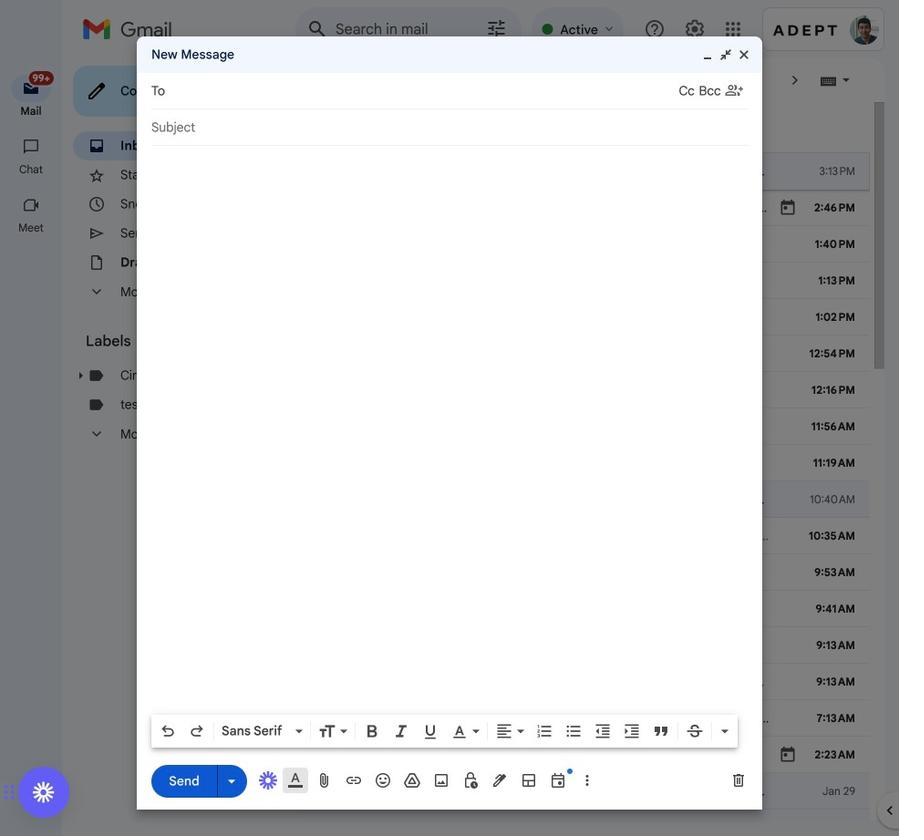 Task type: vqa. For each thing, say whether or not it's contained in the screenshot.
Cell related to 11th "row" from the top
no



Task type: describe. For each thing, give the bounding box(es) containing it.
record a loom image
[[33, 782, 55, 804]]

search in mail image
[[301, 13, 334, 46]]

insert photo image
[[432, 772, 451, 790]]

formatting options toolbar
[[151, 715, 738, 748]]

3 row from the top
[[296, 226, 900, 263]]

9 row from the top
[[296, 445, 900, 482]]

gmail image
[[82, 11, 182, 47]]

updates tab
[[526, 102, 756, 153]]

numbered list ‪(⌘⇧7)‬ image
[[536, 723, 554, 741]]

Search in mail search field
[[296, 7, 522, 51]]

Message Body text field
[[151, 155, 748, 710]]

19 row from the top
[[296, 810, 870, 837]]

redo ‪(⌘y)‬ image
[[188, 723, 206, 741]]

underline ‪(⌘u)‬ image
[[422, 724, 440, 742]]

bulleted list ‪(⌘⇧8)‬ image
[[565, 723, 583, 741]]

17 row from the top
[[296, 737, 900, 774]]

4 row from the top
[[296, 263, 900, 299]]

8 row from the top
[[296, 409, 900, 445]]

16 row from the top
[[296, 701, 870, 737]]

insert link ‪(⌘k)‬ image
[[345, 772, 363, 790]]

7 row from the top
[[296, 372, 900, 409]]

indent more ‪(⌘])‬ image
[[623, 723, 641, 741]]

bold ‪(⌘b)‬ image
[[363, 723, 381, 741]]

To recipients text field
[[173, 75, 679, 108]]



Task type: locate. For each thing, give the bounding box(es) containing it.
row
[[296, 153, 900, 190], [296, 190, 900, 226], [296, 226, 900, 263], [296, 263, 900, 299], [296, 299, 900, 336], [296, 336, 900, 372], [296, 372, 900, 409], [296, 409, 900, 445], [296, 445, 900, 482], [296, 482, 900, 518], [296, 518, 870, 555], [296, 555, 870, 591], [296, 591, 900, 628], [296, 628, 900, 664], [296, 664, 900, 701], [296, 701, 870, 737], [296, 737, 900, 774], [296, 774, 900, 810], [296, 810, 870, 837]]

close image
[[737, 47, 752, 62]]

settings image
[[684, 18, 706, 40]]

18 row from the top
[[296, 774, 900, 810]]

insert files using drive image
[[403, 772, 422, 790]]

older image
[[787, 71, 805, 89]]

14 row from the top
[[296, 628, 900, 664]]

dialog
[[137, 36, 763, 810]]

Subject field
[[151, 119, 748, 137]]

mail, 906 unread messages image
[[22, 75, 51, 93]]

indent less ‪(⌘[)‬ image
[[594, 723, 612, 741]]

6 row from the top
[[296, 336, 900, 372]]

main content
[[296, 102, 900, 837]]

12 row from the top
[[296, 555, 870, 591]]

navigation
[[0, 58, 64, 837]]

pop out image
[[719, 47, 734, 62]]

1 move image from the left
[[3, 782, 9, 804]]

italic ‪(⌘i)‬ image
[[392, 723, 411, 741]]

advanced search options image
[[478, 10, 515, 47]]

15 row from the top
[[296, 664, 900, 701]]

option inside formatting options toolbar
[[218, 723, 292, 741]]

quote ‪(⌘⇧9)‬ image
[[652, 723, 671, 741]]

minimize image
[[701, 47, 715, 62]]

11 row from the top
[[296, 518, 870, 555]]

discard draft ‪(⌘⇧d)‬ image
[[730, 772, 748, 790]]

13 row from the top
[[296, 591, 900, 628]]

2 row from the top
[[296, 190, 900, 226]]

heading
[[0, 104, 62, 119], [0, 162, 62, 177], [0, 221, 62, 235], [86, 332, 266, 350]]

2 move image from the left
[[9, 782, 16, 804]]

tab list
[[296, 102, 870, 153]]

refresh image
[[365, 71, 383, 89]]

primary tab
[[296, 102, 525, 153]]

more formatting options image
[[716, 723, 734, 741]]

move image
[[3, 782, 9, 804], [9, 782, 16, 804]]

option
[[218, 723, 292, 741]]

attach files image
[[316, 772, 334, 790]]

10 row from the top
[[296, 482, 900, 518]]

5 row from the top
[[296, 299, 900, 336]]

1 row from the top
[[296, 153, 900, 190]]

strikethrough ‪(⌘⇧x)‬ image
[[686, 723, 704, 741]]

undo ‪(⌘z)‬ image
[[159, 723, 177, 741]]

more send options image
[[223, 773, 241, 791]]

insert emoji ‪(⌘⇧2)‬ image
[[374, 772, 392, 790]]



